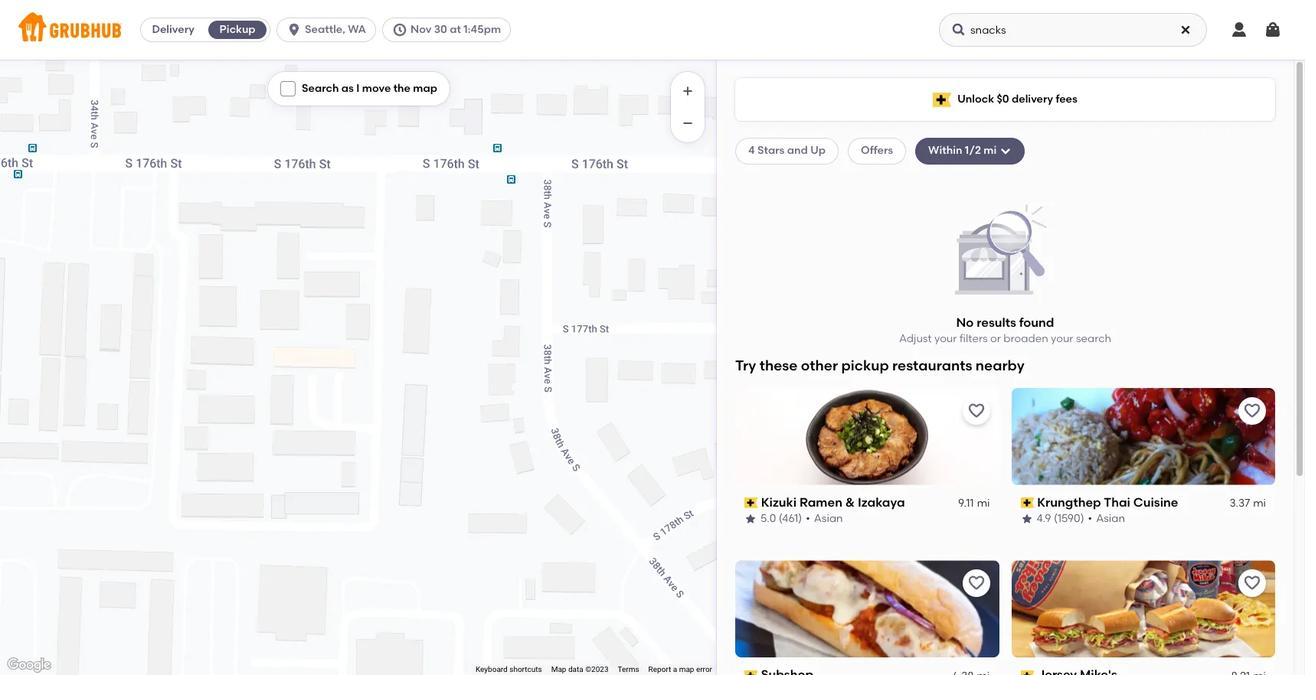 Task type: locate. For each thing, give the bounding box(es) containing it.
pickup
[[841, 357, 889, 375]]

0 horizontal spatial asian
[[814, 512, 843, 526]]

1 horizontal spatial svg image
[[951, 22, 967, 38]]

map right a
[[679, 666, 694, 674]]

&
[[845, 495, 855, 510]]

2 horizontal spatial svg image
[[1000, 145, 1012, 157]]

seattle,
[[305, 23, 345, 36]]

mi for kizuki ramen & izakaya
[[977, 497, 990, 510]]

save this restaurant image for kizuki ramen & izakaya
[[967, 402, 985, 420]]

svg image
[[392, 22, 407, 38], [951, 22, 967, 38], [1000, 145, 1012, 157]]

map
[[551, 666, 566, 674]]

pickup button
[[205, 18, 270, 42]]

svg image up the unlock
[[951, 22, 967, 38]]

0 horizontal spatial your
[[934, 332, 957, 346]]

1 horizontal spatial • asian
[[1088, 512, 1125, 526]]

0 horizontal spatial map
[[413, 82, 437, 95]]

• asian down krungthep thai cuisine
[[1088, 512, 1125, 526]]

adjust
[[899, 332, 932, 346]]

data
[[568, 666, 583, 674]]

wa
[[348, 23, 366, 36]]

main navigation navigation
[[0, 0, 1305, 60]]

• for kizuki
[[806, 512, 810, 526]]

unlock $0 delivery fees
[[957, 93, 1077, 106]]

1 asian from the left
[[814, 512, 843, 526]]

0 horizontal spatial • asian
[[806, 512, 843, 526]]

0 vertical spatial map
[[413, 82, 437, 95]]

and
[[787, 144, 808, 157]]

pickup
[[220, 23, 256, 36]]

your
[[934, 332, 957, 346], [1051, 332, 1073, 346]]

subshop logo image
[[735, 561, 999, 658]]

2 star icon image from the left
[[1021, 513, 1033, 526]]

within 1/2 mi
[[928, 144, 997, 157]]

1 horizontal spatial star icon image
[[1021, 513, 1033, 526]]

svg image left 'nov' on the left of the page
[[392, 22, 407, 38]]

1 horizontal spatial •
[[1088, 512, 1092, 526]]

• right (461)
[[806, 512, 810, 526]]

subscription pass image for krungthep thai cuisine
[[1021, 498, 1034, 508]]

0 horizontal spatial star icon image
[[744, 513, 757, 526]]

results
[[977, 315, 1016, 330]]

1 • asian from the left
[[806, 512, 843, 526]]

save this restaurant image
[[1243, 575, 1261, 593]]

unlock
[[957, 93, 994, 106]]

star icon image left 4.9
[[1021, 513, 1033, 526]]

1 horizontal spatial your
[[1051, 332, 1073, 346]]

try these other pickup restaurants nearby
[[735, 357, 1025, 375]]

subscription pass image for subshop logo
[[744, 671, 758, 675]]

mi
[[984, 144, 997, 157], [977, 497, 990, 510], [1253, 497, 1266, 510]]

2 subscription pass image from the left
[[1021, 671, 1034, 675]]

subscription pass image for kizuki ramen & izakaya
[[744, 498, 758, 508]]

your down found
[[1051, 332, 1073, 346]]

report
[[648, 666, 671, 674]]

3.37 mi
[[1230, 497, 1266, 510]]

nov
[[410, 23, 431, 36]]

5.0 (461)
[[761, 512, 802, 526]]

2 subscription pass image from the left
[[1021, 498, 1034, 508]]

1 horizontal spatial subscription pass image
[[1021, 498, 1034, 508]]

map
[[413, 82, 437, 95], [679, 666, 694, 674]]

cuisine
[[1133, 495, 1178, 510]]

subscription pass image left kizuki
[[744, 498, 758, 508]]

• asian down ramen
[[806, 512, 843, 526]]

0 horizontal spatial subscription pass image
[[744, 498, 758, 508]]

2 • asian from the left
[[1088, 512, 1125, 526]]

asian
[[814, 512, 843, 526], [1096, 512, 1125, 526]]

1 horizontal spatial map
[[679, 666, 694, 674]]

4.9
[[1037, 512, 1051, 526]]

your down no
[[934, 332, 957, 346]]

mi for krungthep thai cuisine
[[1253, 497, 1266, 510]]

•
[[806, 512, 810, 526], [1088, 512, 1092, 526]]

save this restaurant button for jersey mike's logo
[[1238, 570, 1266, 598]]

1 vertical spatial map
[[679, 666, 694, 674]]

asian down krungthep thai cuisine
[[1096, 512, 1125, 526]]

other
[[801, 357, 838, 375]]

grubhub plus flag logo image
[[933, 92, 951, 107]]

Search for food, convenience, alcohol... search field
[[939, 13, 1207, 47]]

the
[[393, 82, 411, 95]]

ramen
[[799, 495, 842, 510]]

subscription pass image
[[744, 671, 758, 675], [1021, 671, 1034, 675]]

map right the
[[413, 82, 437, 95]]

i
[[356, 82, 360, 95]]

or
[[990, 332, 1001, 346]]

subscription pass image left the krungthep
[[1021, 498, 1034, 508]]

nov 30 at 1:45pm
[[410, 23, 501, 36]]

star icon image
[[744, 513, 757, 526], [1021, 513, 1033, 526]]

save this restaurant button for kizuki ramen & izakaya logo
[[962, 397, 990, 425]]

map region
[[0, 58, 721, 675]]

1 • from the left
[[806, 512, 810, 526]]

0 horizontal spatial •
[[806, 512, 810, 526]]

save this restaurant button
[[962, 397, 990, 425], [1238, 397, 1266, 425], [962, 570, 990, 598], [1238, 570, 1266, 598]]

• right (1590)
[[1088, 512, 1092, 526]]

star icon image left 5.0
[[744, 513, 757, 526]]

a
[[673, 666, 677, 674]]

seattle, wa
[[305, 23, 366, 36]]

1 star icon image from the left
[[744, 513, 757, 526]]

0 horizontal spatial svg image
[[392, 22, 407, 38]]

svg image
[[1230, 21, 1248, 39], [1264, 21, 1282, 39], [287, 22, 302, 38], [1179, 24, 1192, 36]]

1 horizontal spatial asian
[[1096, 512, 1125, 526]]

kizuki
[[761, 495, 797, 510]]

keyboard
[[476, 666, 508, 674]]

asian down kizuki ramen & izakaya
[[814, 512, 843, 526]]

save this restaurant image for krungthep thai cuisine
[[1243, 402, 1261, 420]]

mi right 3.37
[[1253, 497, 1266, 510]]

star icon image for kizuki ramen & izakaya
[[744, 513, 757, 526]]

save this restaurant image
[[967, 402, 985, 420], [1243, 402, 1261, 420], [967, 575, 985, 593]]

subscription pass image
[[744, 498, 758, 508], [1021, 498, 1034, 508]]

these
[[760, 357, 798, 375]]

0 horizontal spatial subscription pass image
[[744, 671, 758, 675]]

• asian for thai
[[1088, 512, 1125, 526]]

svg image right 1/2
[[1000, 145, 1012, 157]]

svg image inside the seattle, wa button
[[287, 22, 302, 38]]

1 horizontal spatial subscription pass image
[[1021, 671, 1034, 675]]

2 • from the left
[[1088, 512, 1092, 526]]

mi right the '9.11'
[[977, 497, 990, 510]]

1 subscription pass image from the left
[[744, 498, 758, 508]]

krungthep thai cuisine logo image
[[1011, 388, 1275, 485]]

1 subscription pass image from the left
[[744, 671, 758, 675]]

keyboard shortcuts button
[[476, 665, 542, 675]]

2 asian from the left
[[1096, 512, 1125, 526]]

terms
[[618, 666, 639, 674]]

mi right 1/2
[[984, 144, 997, 157]]

• asian
[[806, 512, 843, 526], [1088, 512, 1125, 526]]

(1590)
[[1054, 512, 1084, 526]]



Task type: vqa. For each thing, say whether or not it's contained in the screenshot.
"by:"
no



Task type: describe. For each thing, give the bounding box(es) containing it.
1/2
[[965, 144, 981, 157]]

1:45pm
[[464, 23, 501, 36]]

jersey mike's logo image
[[1011, 561, 1275, 658]]

thai
[[1104, 495, 1130, 510]]

4 stars and up
[[748, 144, 826, 157]]

report a map error link
[[648, 666, 712, 674]]

asian for thai
[[1096, 512, 1125, 526]]

within
[[928, 144, 962, 157]]

minus icon image
[[680, 116, 695, 131]]

1 your from the left
[[934, 332, 957, 346]]

save this restaurant button for subshop logo
[[962, 570, 990, 598]]

(461)
[[779, 512, 802, 526]]

krungthep
[[1037, 495, 1101, 510]]

seattle, wa button
[[277, 18, 382, 42]]

filters
[[960, 332, 988, 346]]

found
[[1019, 315, 1054, 330]]

search
[[1076, 332, 1111, 346]]

subscription pass image for jersey mike's logo
[[1021, 671, 1034, 675]]

try
[[735, 357, 756, 375]]

delivery
[[1012, 93, 1053, 106]]

shortcuts
[[509, 666, 542, 674]]

5.0
[[761, 512, 776, 526]]

30
[[434, 23, 447, 36]]

broaden
[[1004, 332, 1048, 346]]

as
[[341, 82, 354, 95]]

offers
[[861, 144, 893, 157]]

• for krungthep
[[1088, 512, 1092, 526]]

nearby
[[976, 357, 1025, 375]]

keyboard shortcuts
[[476, 666, 542, 674]]

map data ©2023
[[551, 666, 608, 674]]

svg image inside the "nov 30 at 1:45pm" button
[[392, 22, 407, 38]]

delivery button
[[141, 18, 205, 42]]

fees
[[1056, 93, 1077, 106]]

4.9 (1590)
[[1037, 512, 1084, 526]]

delivery
[[152, 23, 194, 36]]

stars
[[757, 144, 785, 157]]

no results found adjust your filters or broaden your search
[[899, 315, 1111, 346]]

save this restaurant button for krungthep thai cuisine logo
[[1238, 397, 1266, 425]]

asian for ramen
[[814, 512, 843, 526]]

search as i move the map
[[302, 82, 437, 95]]

9.11
[[958, 497, 974, 510]]

star icon image for krungthep thai cuisine
[[1021, 513, 1033, 526]]

9.11 mi
[[958, 497, 990, 510]]

restaurants
[[892, 357, 972, 375]]

google image
[[4, 656, 54, 675]]

• asian for ramen
[[806, 512, 843, 526]]

$0
[[997, 93, 1009, 106]]

error
[[696, 666, 712, 674]]

up
[[810, 144, 826, 157]]

terms link
[[618, 666, 639, 674]]

search
[[302, 82, 339, 95]]

3.37
[[1230, 497, 1250, 510]]

2 your from the left
[[1051, 332, 1073, 346]]

4
[[748, 144, 755, 157]]

at
[[450, 23, 461, 36]]

report a map error
[[648, 666, 712, 674]]

nov 30 at 1:45pm button
[[382, 18, 517, 42]]

plus icon image
[[680, 83, 695, 99]]

move
[[362, 82, 391, 95]]

kizuki ramen & izakaya logo image
[[735, 388, 999, 485]]

krungthep thai cuisine
[[1037, 495, 1178, 510]]

©2023
[[585, 666, 608, 674]]

kizuki ramen & izakaya
[[761, 495, 905, 510]]

izakaya
[[858, 495, 905, 510]]

no
[[956, 315, 974, 330]]



